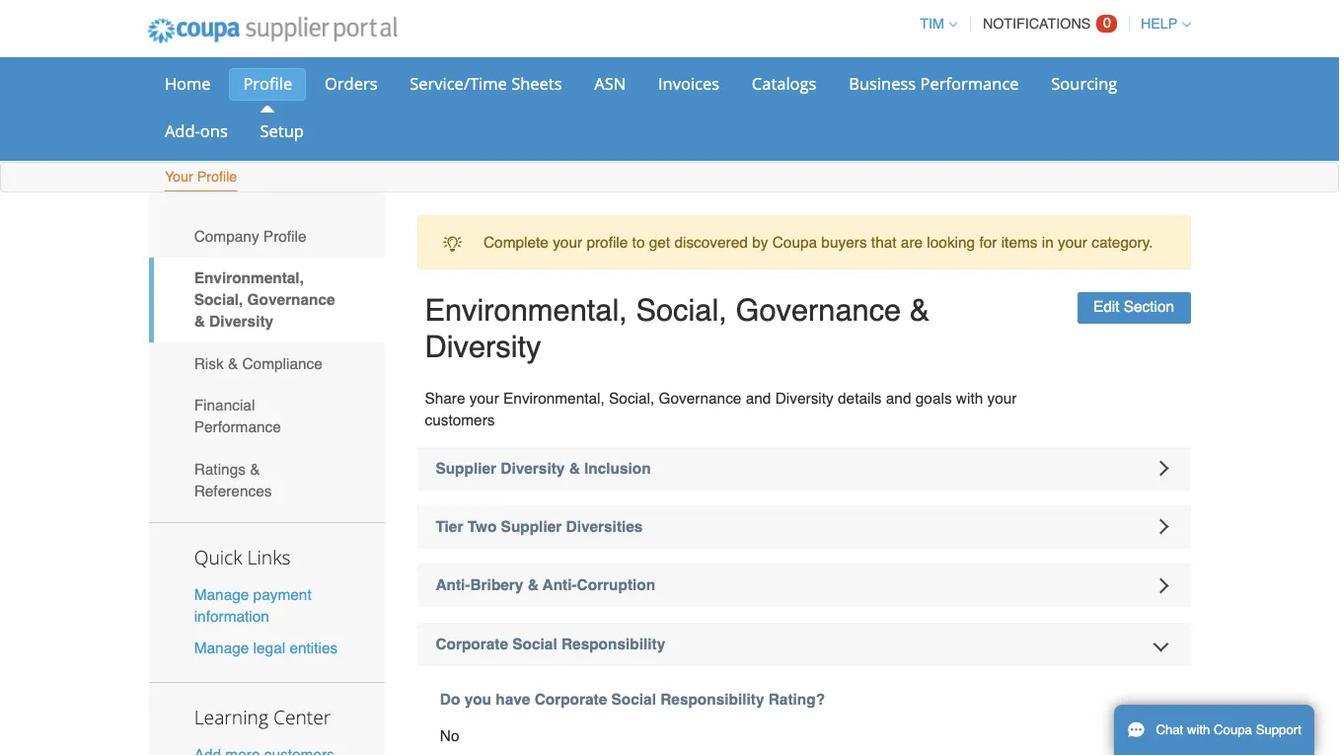 Task type: describe. For each thing, give the bounding box(es) containing it.
1 vertical spatial responsibility
[[600, 628, 695, 644]]

profile inside profile link
[[221, 65, 266, 86]]

0
[[1003, 14, 1010, 28]]

corruption
[[525, 524, 596, 540]]

center
[[248, 640, 301, 664]]

details
[[762, 355, 802, 371]]

governance inside share your environmental, social, governance and diversity details and goals with your customers
[[599, 355, 674, 371]]

1 anti- from the left
[[396, 524, 428, 540]]

0 horizontal spatial environmental, social, governance & diversity
[[176, 245, 305, 301]]

environmental, inside share your environmental, social, governance and diversity details and goals with your customers
[[458, 355, 550, 371]]

service/time sheets link
[[360, 62, 524, 91]]

orders
[[295, 65, 343, 86]]

risk & compliance link
[[135, 312, 350, 350]]

your right in
[[962, 212, 989, 229]]

performance for business
[[837, 65, 926, 86]]

& up "risk"
[[176, 285, 186, 301]]

coupa inside "alert"
[[702, 212, 743, 229]]

entities
[[263, 582, 307, 598]]

category.
[[993, 212, 1048, 229]]

add-ons link
[[137, 105, 220, 135]]

complete your profile to get discovered by coupa buyers that are looking for items in your category. alert
[[379, 196, 1083, 245]]

your right share
[[427, 355, 454, 371]]

edit
[[994, 271, 1018, 287]]

to
[[575, 212, 586, 229]]

goals
[[832, 355, 865, 371]]

corporate social responsibility button
[[379, 566, 1083, 605]]

no
[[400, 661, 418, 678]]

links
[[225, 495, 264, 519]]

sourcing
[[956, 65, 1016, 86]]

edit section link
[[979, 266, 1083, 294]]

sourcing link
[[943, 62, 1029, 91]]

& inside dropdown button
[[480, 524, 490, 540]]

0 horizontal spatial customers
[[240, 678, 304, 694]]

complete your profile to get discovered by coupa buyers that are looking for items in your category.
[[440, 212, 1048, 229]]

add more customers
[[176, 678, 304, 694]]

ratings & references link
[[135, 408, 350, 466]]

sheets
[[465, 65, 511, 86]]

setup link
[[224, 105, 289, 135]]

support
[[1142, 657, 1183, 670]]

service/time
[[373, 65, 461, 86]]

items
[[910, 212, 943, 229]]

diversity inside share your environmental, social, governance and diversity details and goals with your customers
[[705, 355, 758, 371]]

chat
[[1051, 657, 1076, 670]]

payment
[[230, 533, 283, 549]]

ratings & references
[[176, 419, 247, 455]]

1 horizontal spatial social
[[556, 628, 597, 644]]

help link
[[1028, 15, 1083, 29]]

diversity inside environmental, social, governance & diversity link
[[190, 285, 249, 301]]

risk
[[176, 323, 203, 339]]

bribery
[[428, 524, 476, 540]]

anti-bribery & anti-corruption
[[396, 524, 596, 540]]

do
[[400, 628, 418, 644]]

home
[[150, 65, 192, 86]]

section
[[1022, 271, 1068, 287]]

corporate social responsibility heading
[[379, 566, 1083, 605]]

legal
[[230, 582, 259, 598]]

coupa inside button
[[1104, 657, 1139, 670]]

ratings
[[176, 419, 223, 435]]

compliance
[[220, 323, 293, 339]]

profile
[[533, 212, 571, 229]]

manage for manage payment information
[[176, 533, 226, 549]]

business
[[772, 65, 833, 86]]

more
[[205, 678, 236, 694]]

in
[[947, 212, 958, 229]]

get
[[590, 212, 609, 229]]

asn
[[540, 65, 569, 86]]

1 horizontal spatial corporate
[[486, 628, 552, 644]]

your
[[150, 153, 176, 167]]

notifications 0
[[894, 14, 1010, 29]]

discovered
[[613, 212, 680, 229]]

invoices
[[598, 65, 654, 86]]

that
[[792, 212, 815, 229]]

complete
[[440, 212, 499, 229]]

orders link
[[282, 62, 356, 91]]

profile link
[[208, 62, 279, 91]]

1 horizontal spatial environmental, social, governance & diversity
[[386, 266, 845, 331]]

financial
[[176, 361, 232, 377]]

business performance link
[[759, 62, 939, 91]]

add-
[[150, 109, 182, 129]]

& down are
[[827, 266, 845, 298]]

& inside ratings & references
[[227, 419, 236, 435]]



Task type: locate. For each thing, give the bounding box(es) containing it.
learning center
[[176, 640, 301, 664]]

share your environmental, social, governance and diversity details and goals with your customers
[[386, 355, 925, 390]]

coupa right the by
[[702, 212, 743, 229]]

and
[[678, 355, 701, 371], [806, 355, 829, 371]]

0 horizontal spatial anti-
[[396, 524, 428, 540]]

responsibility up do you have corporate social responsibility rating?
[[510, 578, 605, 594]]

customers down "center"
[[240, 678, 304, 694]]

anti-bribery & anti-corruption button
[[379, 513, 1083, 552]]

1 vertical spatial corporate
[[486, 628, 552, 644]]

corporate social responsibility
[[396, 578, 605, 594]]

add more customers link
[[176, 678, 304, 694]]

1 horizontal spatial profile
[[221, 65, 266, 86]]

1 vertical spatial with
[[1079, 657, 1100, 670]]

performance for financial
[[176, 381, 256, 397]]

environmental, social, governance & diversity link
[[135, 234, 350, 312]]

manage
[[176, 533, 226, 549], [176, 582, 226, 598]]

social up the have
[[466, 578, 507, 594]]

1 horizontal spatial diversity
[[386, 299, 492, 331]]

navigation
[[828, 3, 1083, 41]]

with right goals
[[869, 355, 894, 371]]

looking
[[843, 212, 887, 229]]

corporate inside dropdown button
[[396, 578, 462, 594]]

0 vertical spatial with
[[869, 355, 894, 371]]

your left profile
[[503, 212, 529, 229]]

anti-bribery & anti-corruption heading
[[379, 513, 1083, 552]]

manage payment information
[[176, 533, 283, 569]]

0 vertical spatial responsibility
[[510, 578, 605, 594]]

financial performance link
[[135, 350, 350, 408]]

social,
[[176, 265, 221, 281], [578, 266, 661, 298], [554, 355, 595, 371]]

0 horizontal spatial performance
[[176, 381, 256, 397]]

0 vertical spatial performance
[[837, 65, 926, 86]]

invoices link
[[586, 62, 667, 91]]

profile up setup
[[221, 65, 266, 86]]

anti-
[[396, 524, 428, 540], [493, 524, 525, 540]]

2 vertical spatial environmental,
[[458, 355, 550, 371]]

your profile link
[[149, 149, 217, 174]]

home link
[[137, 62, 204, 91]]

service/time sheets
[[373, 65, 511, 86]]

environmental, social, governance & diversity up risk & compliance link
[[176, 245, 305, 301]]

are
[[819, 212, 839, 229]]

setup
[[236, 109, 276, 129]]

help
[[1037, 15, 1071, 29]]

0 vertical spatial heading
[[379, 406, 1083, 446]]

customers
[[386, 374, 450, 390], [240, 678, 304, 694]]

1 vertical spatial environmental,
[[386, 266, 571, 298]]

0 vertical spatial customers
[[386, 374, 450, 390]]

manage down the information
[[176, 582, 226, 598]]

manage up the information
[[176, 533, 226, 549]]

1 horizontal spatial with
[[1079, 657, 1100, 670]]

add
[[176, 678, 201, 694]]

1 vertical spatial manage
[[176, 582, 226, 598]]

0 horizontal spatial social
[[466, 578, 507, 594]]

you
[[422, 628, 447, 644]]

manage legal entities
[[176, 582, 307, 598]]

0 vertical spatial manage
[[176, 533, 226, 549]]

your right goals
[[898, 355, 925, 371]]

& right bribery
[[480, 524, 490, 540]]

notifications
[[894, 15, 992, 29]]

0 horizontal spatial diversity
[[190, 285, 249, 301]]

2 and from the left
[[806, 355, 829, 371]]

catalogs link
[[671, 62, 755, 91]]

and left details
[[678, 355, 701, 371]]

coupa left the "support" at bottom
[[1104, 657, 1139, 670]]

performance right business
[[837, 65, 926, 86]]

2 heading from the top
[[379, 459, 1083, 499]]

&
[[827, 266, 845, 298], [176, 285, 186, 301], [207, 323, 216, 339], [227, 419, 236, 435], [480, 524, 490, 540]]

1 horizontal spatial performance
[[837, 65, 926, 86]]

corporate right the have
[[486, 628, 552, 644]]

0 horizontal spatial profile
[[179, 153, 216, 167]]

with
[[869, 355, 894, 371], [1079, 657, 1100, 670]]

& right "risk"
[[207, 323, 216, 339]]

diversity up share
[[386, 299, 492, 331]]

edit section
[[994, 271, 1068, 287]]

catalogs
[[684, 65, 742, 86]]

diversity
[[190, 285, 249, 301], [386, 299, 492, 331], [705, 355, 758, 371]]

0 vertical spatial corporate
[[396, 578, 462, 594]]

heading
[[379, 406, 1083, 446], [379, 459, 1083, 499]]

asn link
[[528, 62, 582, 91]]

chat with coupa support
[[1051, 657, 1183, 670]]

customers inside share your environmental, social, governance and diversity details and goals with your customers
[[386, 374, 450, 390]]

performance inside 'link'
[[837, 65, 926, 86]]

profile right "your"
[[179, 153, 216, 167]]

& up references
[[227, 419, 236, 435]]

manage inside manage payment information
[[176, 533, 226, 549]]

profile inside your profile link
[[179, 153, 216, 167]]

2 anti- from the left
[[493, 524, 525, 540]]

governance
[[225, 265, 305, 281], [669, 266, 819, 298], [599, 355, 674, 371]]

diversity up risk & compliance
[[190, 285, 249, 301]]

your profile
[[150, 153, 216, 167]]

diversity left details
[[705, 355, 758, 371]]

1 vertical spatial customers
[[240, 678, 304, 694]]

0 vertical spatial environmental,
[[176, 245, 276, 261]]

financial performance
[[176, 361, 256, 397]]

1 horizontal spatial anti-
[[493, 524, 525, 540]]

business performance
[[772, 65, 926, 86]]

environmental, social, governance & diversity down get
[[386, 266, 845, 331]]

profile
[[221, 65, 266, 86], [179, 153, 216, 167]]

add-ons
[[150, 109, 207, 129]]

quick links
[[176, 495, 264, 519]]

your
[[503, 212, 529, 229], [962, 212, 989, 229], [427, 355, 454, 371], [898, 355, 925, 371]]

with inside button
[[1079, 657, 1100, 670]]

1 vertical spatial social
[[556, 628, 597, 644]]

1 vertical spatial heading
[[379, 459, 1083, 499]]

1 horizontal spatial customers
[[386, 374, 450, 390]]

1 heading from the top
[[379, 406, 1083, 446]]

references
[[176, 439, 247, 455]]

0 horizontal spatial and
[[678, 355, 701, 371]]

manage payment information link
[[176, 533, 283, 569]]

2 horizontal spatial diversity
[[705, 355, 758, 371]]

performance
[[837, 65, 926, 86], [176, 381, 256, 397]]

coupa
[[702, 212, 743, 229], [1104, 657, 1139, 670]]

buyers
[[747, 212, 788, 229]]

chat with coupa support button
[[1013, 641, 1195, 686]]

1 vertical spatial coupa
[[1104, 657, 1139, 670]]

0 horizontal spatial with
[[869, 355, 894, 371]]

customers down share
[[386, 374, 450, 390]]

rating?
[[699, 628, 750, 644]]

ons
[[182, 109, 207, 129]]

environmental,
[[176, 245, 276, 261], [386, 266, 571, 298], [458, 355, 550, 371]]

manage for manage legal entities
[[176, 582, 226, 598]]

with inside share your environmental, social, governance and diversity details and goals with your customers
[[869, 355, 894, 371]]

information
[[176, 553, 245, 569]]

0 horizontal spatial corporate
[[396, 578, 462, 594]]

navigation containing notifications 0
[[828, 3, 1083, 41]]

responsibility inside dropdown button
[[510, 578, 605, 594]]

1 vertical spatial performance
[[176, 381, 256, 397]]

social inside corporate social responsibility dropdown button
[[466, 578, 507, 594]]

and left goals
[[806, 355, 829, 371]]

do you have corporate social responsibility rating?
[[400, 628, 750, 644]]

performance down financial
[[176, 381, 256, 397]]

0 vertical spatial social
[[466, 578, 507, 594]]

manage legal entities link
[[176, 582, 307, 598]]

social
[[466, 578, 507, 594], [556, 628, 597, 644]]

heading up the anti-bribery & anti-corruption dropdown button
[[379, 459, 1083, 499]]

coupa supplier portal image
[[120, 3, 375, 52]]

for
[[890, 212, 907, 229]]

heading down details
[[379, 406, 1083, 446]]

learning
[[176, 640, 244, 664]]

1 manage from the top
[[176, 533, 226, 549]]

2 manage from the top
[[176, 582, 226, 598]]

have
[[451, 628, 482, 644]]

1 and from the left
[[678, 355, 701, 371]]

risk & compliance
[[176, 323, 293, 339]]

by
[[684, 212, 698, 229]]

1 vertical spatial profile
[[179, 153, 216, 167]]

quick
[[176, 495, 220, 519]]

social, inside share your environmental, social, governance and diversity details and goals with your customers
[[554, 355, 595, 371]]

corporate up you
[[396, 578, 462, 594]]

social down corporate social responsibility
[[556, 628, 597, 644]]

responsibility left rating?
[[600, 628, 695, 644]]

environmental, social, governance & diversity
[[176, 245, 305, 301], [386, 266, 845, 331]]

1 horizontal spatial and
[[806, 355, 829, 371]]

0 vertical spatial profile
[[221, 65, 266, 86]]

with right chat in the right of the page
[[1079, 657, 1100, 670]]

0 vertical spatial coupa
[[702, 212, 743, 229]]

responsibility
[[510, 578, 605, 594], [600, 628, 695, 644]]

share
[[386, 355, 423, 371]]

0 horizontal spatial coupa
[[702, 212, 743, 229]]

1 horizontal spatial coupa
[[1104, 657, 1139, 670]]



Task type: vqa. For each thing, say whether or not it's contained in the screenshot.
customers,
no



